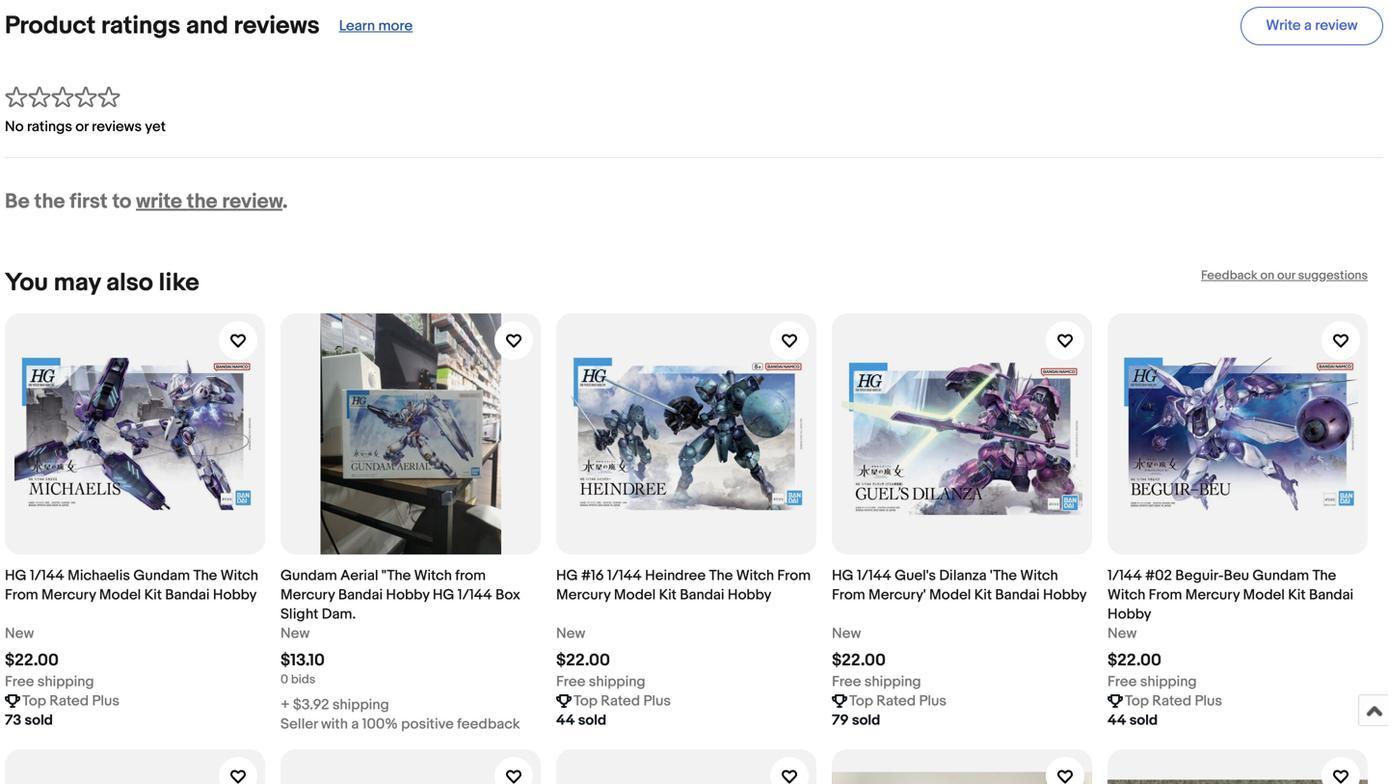 Task type: vqa. For each thing, say whether or not it's contained in the screenshot.


Task type: locate. For each thing, give the bounding box(es) containing it.
new text field for hg 1/144 michaelis gundam the witch from mercury model kit bandai hobby
[[5, 624, 34, 643]]

4 kit from the left
[[1289, 586, 1307, 604]]

shipping for 44 sold
[[589, 673, 646, 690]]

$22.00 up 73 sold text box
[[5, 650, 59, 671]]

3 kit from the left
[[975, 586, 993, 604]]

0 horizontal spatial new text field
[[281, 624, 310, 643]]

kit for heindree
[[659, 586, 677, 604]]

1 horizontal spatial new $22.00 free shipping
[[557, 625, 646, 690]]

list
[[5, 298, 1384, 784]]

from for hg #16 1/144 heindree the witch from mercury model kit bandai hobby
[[778, 567, 811, 584]]

new text field down #16
[[557, 624, 586, 643]]

hobby
[[213, 586, 257, 604], [386, 586, 430, 604], [728, 586, 772, 604], [1044, 586, 1088, 604], [1108, 606, 1152, 623]]

mercury inside hg 1/144 michaelis gundam the witch from mercury model kit bandai hobby
[[42, 586, 96, 604]]

bandai inside hg 1/144 michaelis gundam the witch from mercury model kit bandai hobby
[[165, 586, 210, 604]]

kit inside 1/144 #02 beguir-beu gundam the witch from mercury model kit bandai hobby new $22.00 free shipping
[[1289, 586, 1307, 604]]

2 sold from the left
[[578, 712, 607, 729]]

44 sold right feedback at the left bottom of page
[[557, 712, 607, 729]]

shipping down $22.00 text field
[[1141, 673, 1198, 690]]

1 horizontal spatial reviews
[[234, 11, 320, 41]]

rated up 73 sold text box
[[49, 692, 89, 710]]

1 horizontal spatial $22.00 text field
[[557, 650, 610, 671]]

hg for hg 1/144 michaelis gundam the witch from mercury model kit bandai hobby
[[5, 567, 27, 584]]

model inside hg 1/144 michaelis gundam the witch from mercury model kit bandai hobby
[[99, 586, 141, 604]]

2 horizontal spatial gundam
[[1253, 567, 1310, 584]]

hg inside hg #16 1/144 heindree the witch from mercury model kit bandai hobby
[[557, 567, 578, 584]]

gundam up slight
[[281, 567, 337, 584]]

to
[[112, 189, 132, 214]]

44 sold for $22.00
[[557, 712, 607, 729]]

3 free shipping text field from the left
[[832, 672, 922, 691]]

4 rated from the left
[[1153, 692, 1192, 710]]

mercury'
[[869, 586, 927, 604]]

1/144 #02 beguir-beu gundam the witch from mercury model kit bandai hobby new $22.00 free shipping
[[1108, 567, 1354, 690]]

the inside hg 1/144 michaelis gundam the witch from mercury model kit bandai hobby
[[193, 567, 217, 584]]

new $22.00 free shipping
[[5, 625, 94, 690], [557, 625, 646, 690], [832, 625, 922, 690]]

2 horizontal spatial top rated plus text field
[[1126, 691, 1223, 711]]

0 horizontal spatial the
[[34, 189, 65, 214]]

1 horizontal spatial gundam
[[281, 567, 337, 584]]

a right the write
[[1305, 17, 1313, 34]]

"the
[[382, 567, 411, 584]]

hobby inside hg 1/144 michaelis gundam the witch from mercury model kit bandai hobby
[[213, 586, 257, 604]]

0 vertical spatial a
[[1305, 17, 1313, 34]]

learn more
[[339, 17, 413, 35]]

dam.
[[322, 606, 356, 623]]

2 new text field from the left
[[832, 624, 862, 643]]

new text field up 73
[[5, 624, 34, 643]]

top up 44 sold text field
[[1126, 692, 1150, 710]]

0 horizontal spatial top rated plus text field
[[22, 691, 120, 711]]

also
[[106, 268, 153, 298]]

write
[[1267, 17, 1302, 34]]

4 new from the left
[[832, 625, 862, 642]]

$22.00 up 44 sold text box
[[557, 650, 610, 671]]

3 new $22.00 free shipping from the left
[[832, 625, 922, 690]]

sold for hg #16 1/144 heindree the witch from mercury model kit bandai hobby
[[578, 712, 607, 729]]

rated inside text box
[[877, 692, 916, 710]]

from inside hg 1/144 michaelis gundam the witch from mercury model kit bandai hobby
[[5, 586, 38, 604]]

new down slight
[[281, 625, 310, 642]]

44 sold text field
[[1108, 711, 1159, 730]]

hg
[[5, 567, 27, 584], [557, 567, 578, 584], [832, 567, 854, 584], [433, 586, 455, 604]]

0
[[281, 672, 288, 687]]

mercury inside 1/144 #02 beguir-beu gundam the witch from mercury model kit bandai hobby new $22.00 free shipping
[[1186, 586, 1241, 604]]

2 gundam from the left
[[281, 567, 337, 584]]

4 mercury from the left
[[1186, 586, 1241, 604]]

hg left michaelis
[[5, 567, 27, 584]]

witch
[[221, 567, 258, 584], [414, 567, 452, 584], [737, 567, 775, 584], [1021, 567, 1059, 584], [1108, 586, 1146, 604]]

Top Rated Plus text field
[[22, 691, 120, 711], [574, 691, 671, 711], [1126, 691, 1223, 711]]

1 horizontal spatial the
[[709, 567, 733, 584]]

model down michaelis
[[99, 586, 141, 604]]

the inside hg #16 1/144 heindree the witch from mercury model kit bandai hobby
[[709, 567, 733, 584]]

3 rated from the left
[[877, 692, 916, 710]]

beu
[[1225, 567, 1250, 584]]

the right write
[[187, 189, 218, 214]]

model
[[99, 586, 141, 604], [614, 586, 656, 604], [930, 586, 972, 604], [1244, 586, 1286, 604]]

$22.00
[[5, 650, 59, 671], [557, 650, 610, 671], [832, 650, 886, 671], [1108, 650, 1162, 671]]

2 44 from the left
[[1108, 712, 1127, 729]]

1 new text field from the left
[[5, 624, 34, 643]]

2 $22.00 from the left
[[557, 650, 610, 671]]

sold
[[25, 712, 53, 729], [578, 712, 607, 729], [853, 712, 881, 729], [1130, 712, 1159, 729]]

a
[[1305, 17, 1313, 34], [351, 715, 359, 733]]

rated for hg 1/144 guel's dilanza 'the witch from mercury' model kit bandai hobby
[[877, 692, 916, 710]]

reviews for and
[[234, 11, 320, 41]]

with
[[321, 715, 348, 733]]

review
[[1316, 17, 1359, 34], [222, 189, 283, 214]]

0 horizontal spatial review
[[222, 189, 283, 214]]

witch inside 1/144 #02 beguir-beu gundam the witch from mercury model kit bandai hobby new $22.00 free shipping
[[1108, 586, 1146, 604]]

2 top from the left
[[574, 692, 598, 710]]

1/144 inside the hg 1/144 guel's dilanza 'the witch from mercury' model kit bandai hobby
[[857, 567, 892, 584]]

plus
[[92, 692, 120, 710], [644, 692, 671, 710], [920, 692, 947, 710], [1196, 692, 1223, 710]]

0 horizontal spatial new $22.00 free shipping
[[5, 625, 94, 690]]

new for hg #16 1/144 heindree the witch from mercury model kit bandai hobby
[[557, 625, 586, 642]]

2 mercury from the left
[[281, 586, 335, 604]]

top for hg 1/144 michaelis gundam the witch from mercury model kit bandai hobby
[[22, 692, 46, 710]]

1 $22.00 text field from the left
[[5, 650, 59, 671]]

top up 73 sold text box
[[22, 692, 46, 710]]

sold for hg 1/144 michaelis gundam the witch from mercury model kit bandai hobby
[[25, 712, 53, 729]]

1 model from the left
[[99, 586, 141, 604]]

1 horizontal spatial 44
[[1108, 712, 1127, 729]]

new
[[5, 625, 34, 642], [281, 625, 310, 642], [557, 625, 586, 642], [832, 625, 862, 642], [1108, 625, 1137, 642]]

shipping for 79 sold
[[865, 673, 922, 690]]

bandai inside 1/144 #02 beguir-beu gundam the witch from mercury model kit bandai hobby new $22.00 free shipping
[[1310, 586, 1354, 604]]

shipping up 44 sold text box
[[589, 673, 646, 690]]

you may also like
[[5, 268, 199, 298]]

1 horizontal spatial ratings
[[101, 11, 181, 41]]

1 horizontal spatial 44 sold
[[1108, 712, 1159, 729]]

2 free from the left
[[557, 673, 586, 690]]

free up 73
[[5, 673, 34, 690]]

3 gundam from the left
[[1253, 567, 1310, 584]]

1 horizontal spatial a
[[1305, 17, 1313, 34]]

1 44 from the left
[[557, 712, 575, 729]]

2 kit from the left
[[659, 586, 677, 604]]

mercury down #16
[[557, 586, 611, 604]]

1 top rated plus from the left
[[22, 692, 120, 710]]

ratings
[[101, 11, 181, 41], [27, 118, 72, 135]]

review right the write
[[1316, 17, 1359, 34]]

yet
[[145, 118, 166, 135]]

2 the from the left
[[709, 567, 733, 584]]

the for gundam
[[193, 567, 217, 584]]

1 $22.00 from the left
[[5, 650, 59, 671]]

free shipping text field for hg #16 1/144 heindree the witch from mercury model kit bandai hobby
[[557, 672, 646, 691]]

bandai
[[165, 586, 210, 604], [338, 586, 383, 604], [680, 586, 725, 604], [996, 586, 1040, 604], [1310, 586, 1354, 604]]

3 top rated plus from the left
[[850, 692, 947, 710]]

free shipping text field for hg 1/144 michaelis gundam the witch from mercury model kit bandai hobby
[[5, 672, 94, 691]]

top rated plus up 44 sold text field
[[1126, 692, 1223, 710]]

the
[[193, 567, 217, 584], [709, 567, 733, 584], [1313, 567, 1337, 584]]

top up 79 sold text field
[[850, 692, 874, 710]]

44 sold down $22.00 text field
[[1108, 712, 1159, 729]]

1 vertical spatial reviews
[[92, 118, 142, 135]]

gundam aerial "the witch from mercury bandai hobby hg 1/144 box slight dam. new $13.10 0 bids + $3.92 shipping seller with a 100% positive feedback
[[281, 567, 521, 733]]

shipping inside gundam aerial "the witch from mercury bandai hobby hg 1/144 box slight dam. new $13.10 0 bids + $3.92 shipping seller with a 100% positive feedback
[[333, 696, 389, 714]]

gundam inside hg 1/144 michaelis gundam the witch from mercury model kit bandai hobby
[[133, 567, 190, 584]]

1 top from the left
[[22, 692, 46, 710]]

44 inside text box
[[557, 712, 575, 729]]

from inside the hg 1/144 guel's dilanza 'the witch from mercury' model kit bandai hobby
[[832, 586, 866, 604]]

ratings left and on the left top of page
[[101, 11, 181, 41]]

0 vertical spatial ratings
[[101, 11, 181, 41]]

Free shipping text field
[[5, 672, 94, 691], [557, 672, 646, 691], [832, 672, 922, 691], [1108, 672, 1198, 691]]

new text field for hg 1/144 guel's dilanza 'the witch from mercury' model kit bandai hobby
[[832, 624, 862, 643]]

3 $22.00 from the left
[[832, 650, 886, 671]]

5 bandai from the left
[[1310, 586, 1354, 604]]

44 sold
[[557, 712, 607, 729], [1108, 712, 1159, 729]]

0 horizontal spatial $22.00 text field
[[5, 650, 59, 671]]

witch for hg 1/144 guel's dilanza 'the witch from mercury' model kit bandai hobby
[[1021, 567, 1059, 584]]

4 free from the left
[[1108, 673, 1138, 690]]

2 model from the left
[[614, 586, 656, 604]]

$22.00 inside 1/144 #02 beguir-beu gundam the witch from mercury model kit bandai hobby new $22.00 free shipping
[[1108, 650, 1162, 671]]

0 horizontal spatial 44 sold
[[557, 712, 607, 729]]

model inside hg #16 1/144 heindree the witch from mercury model kit bandai hobby
[[614, 586, 656, 604]]

bandai inside the hg 1/144 guel's dilanza 'the witch from mercury' model kit bandai hobby
[[996, 586, 1040, 604]]

0 vertical spatial reviews
[[234, 11, 320, 41]]

feedback on our suggestions
[[1202, 268, 1369, 283]]

the
[[34, 189, 65, 214], [187, 189, 218, 214]]

free shipping text field up 79 sold text field
[[832, 672, 922, 691]]

4 $22.00 from the left
[[1108, 650, 1162, 671]]

hobby inside gundam aerial "the witch from mercury bandai hobby hg 1/144 box slight dam. new $13.10 0 bids + $3.92 shipping seller with a 100% positive feedback
[[386, 586, 430, 604]]

shipping
[[37, 673, 94, 690], [589, 673, 646, 690], [865, 673, 922, 690], [1141, 673, 1198, 690], [333, 696, 389, 714]]

top rated plus up 79 sold
[[850, 692, 947, 710]]

1 vertical spatial a
[[351, 715, 359, 733]]

kit inside hg #16 1/144 heindree the witch from mercury model kit bandai hobby
[[659, 586, 677, 604]]

free down $22.00 text field
[[1108, 673, 1138, 690]]

new up 73
[[5, 625, 34, 642]]

model inside 1/144 #02 beguir-beu gundam the witch from mercury model kit bandai hobby new $22.00 free shipping
[[1244, 586, 1286, 604]]

1 horizontal spatial new text field
[[832, 624, 862, 643]]

gundam inside gundam aerial "the witch from mercury bandai hobby hg 1/144 box slight dam. new $13.10 0 bids + $3.92 shipping seller with a 100% positive feedback
[[281, 567, 337, 584]]

hobby inside the hg 1/144 guel's dilanza 'the witch from mercury' model kit bandai hobby
[[1044, 586, 1088, 604]]

new inside gundam aerial "the witch from mercury bandai hobby hg 1/144 box slight dam. new $13.10 0 bids + $3.92 shipping seller with a 100% positive feedback
[[281, 625, 310, 642]]

3 top from the left
[[850, 692, 874, 710]]

free up 44 sold text box
[[557, 673, 586, 690]]

mercury up slight
[[281, 586, 335, 604]]

bandai inside hg #16 1/144 heindree the witch from mercury model kit bandai hobby
[[680, 586, 725, 604]]

free
[[5, 673, 34, 690], [557, 673, 586, 690], [832, 673, 862, 690], [1108, 673, 1138, 690]]

free shipping text field up 44 sold text box
[[557, 672, 646, 691]]

0 horizontal spatial gundam
[[133, 567, 190, 584]]

rated up 44 sold text box
[[601, 692, 641, 710]]

2 new text field from the left
[[557, 624, 586, 643]]

new up top rated plus text box
[[832, 625, 862, 642]]

$22.00 text field up 73 sold text box
[[5, 650, 59, 671]]

44 right feedback at the left bottom of page
[[557, 712, 575, 729]]

the right be
[[34, 189, 65, 214]]

1 gundam from the left
[[133, 567, 190, 584]]

new $22.00 free shipping for 73 sold
[[5, 625, 94, 690]]

witch inside gundam aerial "the witch from mercury bandai hobby hg 1/144 box slight dam. new $13.10 0 bids + $3.92 shipping seller with a 100% positive feedback
[[414, 567, 452, 584]]

may
[[54, 268, 101, 298]]

4 bandai from the left
[[996, 586, 1040, 604]]

mercury down beguir-
[[1186, 586, 1241, 604]]

1 sold from the left
[[25, 712, 53, 729]]

top rated plus text field for michaelis
[[22, 691, 120, 711]]

1 horizontal spatial new text field
[[557, 624, 586, 643]]

hg left #16
[[557, 567, 578, 584]]

new inside 1/144 #02 beguir-beu gundam the witch from mercury model kit bandai hobby new $22.00 free shipping
[[1108, 625, 1137, 642]]

write
[[136, 189, 182, 214]]

top rated plus up 73 sold text box
[[22, 692, 120, 710]]

1 kit from the left
[[144, 586, 162, 604]]

ratings left or
[[27, 118, 72, 135]]

a right with on the left bottom of the page
[[351, 715, 359, 733]]

witch for hg 1/144 michaelis gundam the witch from mercury model kit bandai hobby
[[221, 567, 258, 584]]

witch inside the hg 1/144 guel's dilanza 'the witch from mercury' model kit bandai hobby
[[1021, 567, 1059, 584]]

3 new from the left
[[557, 625, 586, 642]]

1 new from the left
[[5, 625, 34, 642]]

1/144 right #16
[[608, 567, 642, 584]]

hg left box
[[433, 586, 455, 604]]

gundam
[[133, 567, 190, 584], [281, 567, 337, 584], [1253, 567, 1310, 584]]

$22.00 up top rated plus text box
[[832, 650, 886, 671]]

review right write
[[222, 189, 283, 214]]

dilanza
[[940, 567, 987, 584]]

Seller with a 100% positive feedback text field
[[281, 715, 521, 734]]

hg 1/144 michaelis gundam the witch from mercury model kit bandai hobby
[[5, 567, 258, 604]]

1 plus from the left
[[92, 692, 120, 710]]

rated
[[49, 692, 89, 710], [601, 692, 641, 710], [877, 692, 916, 710], [1153, 692, 1192, 710]]

write a review link
[[1241, 7, 1384, 45]]

'the
[[991, 567, 1018, 584]]

1/144 left "#02"
[[1108, 567, 1143, 584]]

$22.00 for 73
[[5, 650, 59, 671]]

model for guel's
[[930, 586, 972, 604]]

1 new $22.00 free shipping from the left
[[5, 625, 94, 690]]

top rated plus
[[22, 692, 120, 710], [574, 692, 671, 710], [850, 692, 947, 710], [1126, 692, 1223, 710]]

79 sold text field
[[832, 711, 881, 730]]

44 inside text field
[[1108, 712, 1127, 729]]

new text field up top rated plus text box
[[832, 624, 862, 643]]

44 sold text field
[[557, 711, 607, 730]]

2 rated from the left
[[601, 692, 641, 710]]

44 down $22.00 text field
[[1108, 712, 1127, 729]]

top up 44 sold text box
[[574, 692, 598, 710]]

witch inside hg 1/144 michaelis gundam the witch from mercury model kit bandai hobby
[[221, 567, 258, 584]]

3 plus from the left
[[920, 692, 947, 710]]

sold for hg 1/144 guel's dilanza 'the witch from mercury' model kit bandai hobby
[[853, 712, 881, 729]]

shipping up 73 sold text box
[[37, 673, 94, 690]]

reviews right and on the left top of page
[[234, 11, 320, 41]]

model down dilanza
[[930, 586, 972, 604]]

44 sold for #02
[[1108, 712, 1159, 729]]

bids
[[291, 672, 316, 687]]

1 horizontal spatial the
[[187, 189, 218, 214]]

guel's
[[895, 567, 937, 584]]

$22.00 text field up top rated plus text box
[[832, 650, 886, 671]]

1/144 up mercury'
[[857, 567, 892, 584]]

on
[[1261, 268, 1275, 283]]

product ratings and reviews
[[5, 11, 320, 41]]

1 mercury from the left
[[42, 586, 96, 604]]

1 44 sold from the left
[[557, 712, 607, 729]]

rated up 79 sold
[[877, 692, 916, 710]]

hobby inside hg #16 1/144 heindree the witch from mercury model kit bandai hobby
[[728, 586, 772, 604]]

gundam right beu
[[1253, 567, 1310, 584]]

new text field up $22.00 text field
[[1108, 624, 1137, 643]]

first
[[70, 189, 108, 214]]

new for hg 1/144 michaelis gundam the witch from mercury model kit bandai hobby
[[5, 625, 34, 642]]

2 top rated plus from the left
[[574, 692, 671, 710]]

3 free from the left
[[832, 673, 862, 690]]

free shipping text field down $22.00 text field
[[1108, 672, 1198, 691]]

2 top rated plus text field from the left
[[574, 691, 671, 711]]

shipping up top rated plus text box
[[865, 673, 922, 690]]

1 horizontal spatial review
[[1316, 17, 1359, 34]]

top inside text box
[[850, 692, 874, 710]]

free inside 1/144 #02 beguir-beu gundam the witch from mercury model kit bandai hobby new $22.00 free shipping
[[1108, 673, 1138, 690]]

hg inside the hg 1/144 guel's dilanza 'the witch from mercury' model kit bandai hobby
[[832, 567, 854, 584]]

0 horizontal spatial the
[[193, 567, 217, 584]]

$22.00 up 44 sold text field
[[1108, 650, 1162, 671]]

79
[[832, 712, 849, 729]]

3 $22.00 text field from the left
[[832, 650, 886, 671]]

New text field
[[281, 624, 310, 643], [557, 624, 586, 643], [1108, 624, 1137, 643]]

rated up 44 sold text field
[[1153, 692, 1192, 710]]

1 rated from the left
[[49, 692, 89, 710]]

1 free shipping text field from the left
[[5, 672, 94, 691]]

gundam right michaelis
[[133, 567, 190, 584]]

1/144 inside gundam aerial "the witch from mercury bandai hobby hg 1/144 box slight dam. new $13.10 0 bids + $3.92 shipping seller with a 100% positive feedback
[[458, 586, 492, 604]]

free up 79
[[832, 673, 862, 690]]

1/144
[[30, 567, 64, 584], [608, 567, 642, 584], [857, 567, 892, 584], [1108, 567, 1143, 584], [458, 586, 492, 604]]

3 model from the left
[[930, 586, 972, 604]]

1/144 down the from
[[458, 586, 492, 604]]

model down beu
[[1244, 586, 1286, 604]]

2 horizontal spatial $22.00 text field
[[832, 650, 886, 671]]

top rated plus for michaelis
[[22, 692, 120, 710]]

michaelis
[[68, 567, 130, 584]]

New text field
[[5, 624, 34, 643], [832, 624, 862, 643]]

reviews right or
[[92, 118, 142, 135]]

0 horizontal spatial a
[[351, 715, 359, 733]]

1 horizontal spatial top rated plus text field
[[574, 691, 671, 711]]

new $22.00 free shipping up 73 sold text box
[[5, 625, 94, 690]]

hg inside hg 1/144 michaelis gundam the witch from mercury model kit bandai hobby
[[5, 567, 27, 584]]

new $22.00 free shipping up top rated plus text box
[[832, 625, 922, 690]]

$22.00 text field for 79
[[832, 650, 886, 671]]

1 bandai from the left
[[165, 586, 210, 604]]

2 plus from the left
[[644, 692, 671, 710]]

0 horizontal spatial ratings
[[27, 118, 72, 135]]

new down #16
[[557, 625, 586, 642]]

0 horizontal spatial 44
[[557, 712, 575, 729]]

3 bandai from the left
[[680, 586, 725, 604]]

3 the from the left
[[1313, 567, 1337, 584]]

3 new text field from the left
[[1108, 624, 1137, 643]]

write a review
[[1267, 17, 1359, 34]]

2 horizontal spatial new text field
[[1108, 624, 1137, 643]]

be
[[5, 189, 30, 214]]

0 horizontal spatial reviews
[[92, 118, 142, 135]]

reviews
[[234, 11, 320, 41], [92, 118, 142, 135]]

from
[[778, 567, 811, 584], [5, 586, 38, 604], [832, 586, 866, 604], [1149, 586, 1183, 604]]

1 the from the left
[[193, 567, 217, 584]]

0 horizontal spatial new text field
[[5, 624, 34, 643]]

2 bandai from the left
[[338, 586, 383, 604]]

kit
[[144, 586, 162, 604], [659, 586, 677, 604], [975, 586, 993, 604], [1289, 586, 1307, 604]]

$22.00 text field
[[5, 650, 59, 671], [557, 650, 610, 671], [832, 650, 886, 671]]

heindree
[[645, 567, 706, 584]]

top rated plus up 44 sold text box
[[574, 692, 671, 710]]

2 horizontal spatial new $22.00 free shipping
[[832, 625, 922, 690]]

2 new from the left
[[281, 625, 310, 642]]

#02
[[1146, 567, 1173, 584]]

new text field for $22.00
[[557, 624, 586, 643]]

$22.00 text field up 44 sold text box
[[557, 650, 610, 671]]

model inside the hg 1/144 guel's dilanza 'the witch from mercury' model kit bandai hobby
[[930, 586, 972, 604]]

seller
[[281, 715, 318, 733]]

1 vertical spatial ratings
[[27, 118, 72, 135]]

plus for guel's
[[920, 692, 947, 710]]

from for hg 1/144 michaelis gundam the witch from mercury model kit bandai hobby
[[5, 586, 38, 604]]

the inside 1/144 #02 beguir-beu gundam the witch from mercury model kit bandai hobby new $22.00 free shipping
[[1313, 567, 1337, 584]]

1/144 left michaelis
[[30, 567, 64, 584]]

kit inside the hg 1/144 guel's dilanza 'the witch from mercury' model kit bandai hobby
[[975, 586, 993, 604]]

2 horizontal spatial the
[[1313, 567, 1337, 584]]

3 sold from the left
[[853, 712, 881, 729]]

new up $22.00 text field
[[1108, 625, 1137, 642]]

2 44 sold from the left
[[1108, 712, 1159, 729]]

4 model from the left
[[1244, 586, 1286, 604]]

free shipping text field up 73 sold text box
[[5, 672, 94, 691]]

mercury inside gundam aerial "the witch from mercury bandai hobby hg 1/144 box slight dam. new $13.10 0 bids + $3.92 shipping seller with a 100% positive feedback
[[281, 586, 335, 604]]

model down heindree
[[614, 586, 656, 604]]

$22.00 text field
[[1108, 650, 1162, 671]]

mercury down michaelis
[[42, 586, 96, 604]]

plus inside text box
[[920, 692, 947, 710]]

hg left guel's
[[832, 567, 854, 584]]

2 new $22.00 free shipping from the left
[[557, 625, 646, 690]]

2 free shipping text field from the left
[[557, 672, 646, 691]]

top
[[22, 692, 46, 710], [574, 692, 598, 710], [850, 692, 874, 710], [1126, 692, 1150, 710]]

feedback
[[457, 715, 521, 733]]

new $22.00 free shipping up 44 sold text box
[[557, 625, 646, 690]]

3 mercury from the left
[[557, 586, 611, 604]]

free for 44
[[557, 673, 586, 690]]

2 $22.00 text field from the left
[[557, 650, 610, 671]]

1 free from the left
[[5, 673, 34, 690]]

5 new from the left
[[1108, 625, 1137, 642]]

44
[[557, 712, 575, 729], [1108, 712, 1127, 729]]

1 top rated plus text field from the left
[[22, 691, 120, 711]]

feedback on our suggestions link
[[1202, 268, 1369, 283]]

shipping up 100%
[[333, 696, 389, 714]]

mercury
[[42, 586, 96, 604], [281, 586, 335, 604], [557, 586, 611, 604], [1186, 586, 1241, 604]]

from inside hg #16 1/144 heindree the witch from mercury model kit bandai hobby
[[778, 567, 811, 584]]

kit inside hg 1/144 michaelis gundam the witch from mercury model kit bandai hobby
[[144, 586, 162, 604]]

new text field down slight
[[281, 624, 310, 643]]

shipping inside 1/144 #02 beguir-beu gundam the witch from mercury model kit bandai hobby new $22.00 free shipping
[[1141, 673, 1198, 690]]

witch inside hg #16 1/144 heindree the witch from mercury model kit bandai hobby
[[737, 567, 775, 584]]



Task type: describe. For each thing, give the bounding box(es) containing it.
+
[[281, 696, 290, 714]]

hg 1/144 guel's dilanza 'the witch from mercury' model kit bandai hobby
[[832, 567, 1088, 604]]

new text field for #02
[[1108, 624, 1137, 643]]

rated for hg 1/144 michaelis gundam the witch from mercury model kit bandai hobby
[[49, 692, 89, 710]]

our
[[1278, 268, 1296, 283]]

0 vertical spatial review
[[1316, 17, 1359, 34]]

rated for hg #16 1/144 heindree the witch from mercury model kit bandai hobby
[[601, 692, 641, 710]]

$13.10
[[281, 650, 325, 671]]

reviews for or
[[92, 118, 142, 135]]

4 sold from the left
[[1130, 712, 1159, 729]]

#16
[[582, 567, 604, 584]]

learn
[[339, 17, 375, 35]]

or
[[75, 118, 89, 135]]

1/144 inside 1/144 #02 beguir-beu gundam the witch from mercury model kit bandai hobby new $22.00 free shipping
[[1108, 567, 1143, 584]]

free shipping text field for hg 1/144 guel's dilanza 'the witch from mercury' model kit bandai hobby
[[832, 672, 922, 691]]

$22.00 text field for 44
[[557, 650, 610, 671]]

.
[[283, 189, 288, 214]]

and
[[186, 11, 228, 41]]

bandai for hg 1/144 guel's dilanza 'the witch from mercury' model kit bandai hobby
[[996, 586, 1040, 604]]

box
[[496, 586, 521, 604]]

like
[[159, 268, 199, 298]]

4 top rated plus from the left
[[1126, 692, 1223, 710]]

new $22.00 free shipping for 44 sold
[[557, 625, 646, 690]]

73 sold
[[5, 712, 53, 729]]

be the first to write the review .
[[5, 189, 288, 214]]

plus for 1/144
[[644, 692, 671, 710]]

hg #16 1/144 heindree the witch from mercury model kit bandai hobby
[[557, 567, 811, 604]]

Top Rated Plus text field
[[850, 691, 947, 711]]

hobby for hg 1/144 michaelis gundam the witch from mercury model kit bandai hobby
[[213, 586, 257, 604]]

44 for #02
[[1108, 712, 1127, 729]]

model for michaelis
[[99, 586, 141, 604]]

top rated plus text field for 1/144
[[574, 691, 671, 711]]

79 sold
[[832, 712, 881, 729]]

hobby for hg #16 1/144 heindree the witch from mercury model kit bandai hobby
[[728, 586, 772, 604]]

new for hg 1/144 guel's dilanza 'the witch from mercury' model kit bandai hobby
[[832, 625, 862, 642]]

top for hg 1/144 guel's dilanza 'the witch from mercury' model kit bandai hobby
[[850, 692, 874, 710]]

hobby inside 1/144 #02 beguir-beu gundam the witch from mercury model kit bandai hobby new $22.00 free shipping
[[1108, 606, 1152, 623]]

$3.92
[[293, 696, 329, 714]]

bandai for hg 1/144 michaelis gundam the witch from mercury model kit bandai hobby
[[165, 586, 210, 604]]

$22.00 for 44
[[557, 650, 610, 671]]

more
[[379, 17, 413, 35]]

slight
[[281, 606, 319, 623]]

you
[[5, 268, 48, 298]]

$13.10 text field
[[281, 650, 325, 671]]

feedback
[[1202, 268, 1258, 283]]

ratings for product
[[101, 11, 181, 41]]

the for heindree
[[709, 567, 733, 584]]

hg for hg 1/144 guel's dilanza 'the witch from mercury' model kit bandai hobby
[[832, 567, 854, 584]]

4 top from the left
[[1126, 692, 1150, 710]]

suggestions
[[1299, 268, 1369, 283]]

plus for michaelis
[[92, 692, 120, 710]]

100%
[[362, 715, 398, 733]]

from inside 1/144 #02 beguir-beu gundam the witch from mercury model kit bandai hobby new $22.00 free shipping
[[1149, 586, 1183, 604]]

shipping for 73 sold
[[37, 673, 94, 690]]

bandai for hg #16 1/144 heindree the witch from mercury model kit bandai hobby
[[680, 586, 725, 604]]

model for 1/144
[[614, 586, 656, 604]]

top for hg #16 1/144 heindree the witch from mercury model kit bandai hobby
[[574, 692, 598, 710]]

aerial
[[341, 567, 379, 584]]

$22.00 for 79
[[832, 650, 886, 671]]

from for hg 1/144 guel's dilanza 'the witch from mercury' model kit bandai hobby
[[832, 586, 866, 604]]

3 top rated plus text field from the left
[[1126, 691, 1223, 711]]

a inside gundam aerial "the witch from mercury bandai hobby hg 1/144 box slight dam. new $13.10 0 bids + $3.92 shipping seller with a 100% positive feedback
[[351, 715, 359, 733]]

44 for $22.00
[[557, 712, 575, 729]]

list containing $22.00
[[5, 298, 1384, 784]]

2 the from the left
[[187, 189, 218, 214]]

1 the from the left
[[34, 189, 65, 214]]

beguir-
[[1176, 567, 1225, 584]]

bandai inside gundam aerial "the witch from mercury bandai hobby hg 1/144 box slight dam. new $13.10 0 bids + $3.92 shipping seller with a 100% positive feedback
[[338, 586, 383, 604]]

positive
[[401, 715, 454, 733]]

4 free shipping text field from the left
[[1108, 672, 1198, 691]]

kit for dilanza
[[975, 586, 993, 604]]

hg for hg #16 1/144 heindree the witch from mercury model kit bandai hobby
[[557, 567, 578, 584]]

free for 73
[[5, 673, 34, 690]]

top rated plus for guel's
[[850, 692, 947, 710]]

product
[[5, 11, 96, 41]]

73
[[5, 712, 21, 729]]

ratings for no
[[27, 118, 72, 135]]

no ratings or reviews yet
[[5, 118, 166, 135]]

1/144 inside hg #16 1/144 heindree the witch from mercury model kit bandai hobby
[[608, 567, 642, 584]]

learn more link
[[339, 17, 413, 35]]

1 vertical spatial review
[[222, 189, 283, 214]]

4 plus from the left
[[1196, 692, 1223, 710]]

0 bids text field
[[281, 672, 316, 687]]

+ $3.92 shipping text field
[[281, 695, 389, 715]]

new $22.00 free shipping for 79 sold
[[832, 625, 922, 690]]

write the review link
[[136, 189, 283, 214]]

from
[[456, 567, 486, 584]]

no
[[5, 118, 24, 135]]

hobby for hg 1/144 guel's dilanza 'the witch from mercury' model kit bandai hobby
[[1044, 586, 1088, 604]]

hg inside gundam aerial "the witch from mercury bandai hobby hg 1/144 box slight dam. new $13.10 0 bids + $3.92 shipping seller with a 100% positive feedback
[[433, 586, 455, 604]]

kit for gundam
[[144, 586, 162, 604]]

$22.00 text field for 73
[[5, 650, 59, 671]]

witch for hg #16 1/144 heindree the witch from mercury model kit bandai hobby
[[737, 567, 775, 584]]

free for 79
[[832, 673, 862, 690]]

73 sold text field
[[5, 711, 53, 730]]

1/144 inside hg 1/144 michaelis gundam the witch from mercury model kit bandai hobby
[[30, 567, 64, 584]]

1 new text field from the left
[[281, 624, 310, 643]]

gundam inside 1/144 #02 beguir-beu gundam the witch from mercury model kit bandai hobby new $22.00 free shipping
[[1253, 567, 1310, 584]]

top rated plus for 1/144
[[574, 692, 671, 710]]

mercury inside hg #16 1/144 heindree the witch from mercury model kit bandai hobby
[[557, 586, 611, 604]]



